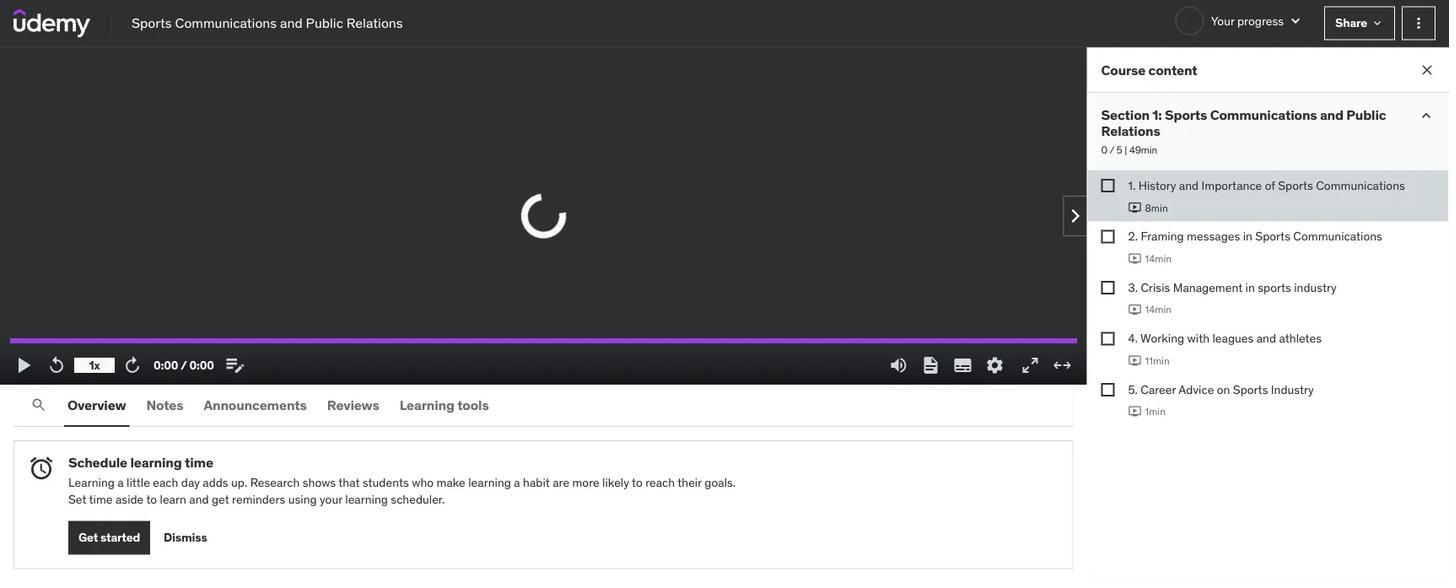 Task type: describe. For each thing, give the bounding box(es) containing it.
1 horizontal spatial to
[[632, 475, 643, 490]]

learning inside schedule learning time learning a little each day adds up. research shows that students who make learning a habit are more likely to reach their goals. set time aside to learn and get reminders using your learning scheduler.
[[68, 475, 115, 490]]

reminders
[[232, 491, 286, 507]]

industry
[[1295, 280, 1337, 295]]

/ inside section 1: sports communications and public relations 0 / 5 | 49min
[[1110, 143, 1115, 156]]

athletes
[[1280, 331, 1322, 346]]

overview button
[[64, 385, 130, 425]]

0:00 / 0:00
[[154, 357, 214, 373]]

settings image
[[985, 355, 1006, 376]]

in for sports
[[1246, 280, 1256, 295]]

adds
[[203, 475, 228, 490]]

get
[[78, 530, 98, 545]]

progress bar slider
[[10, 331, 1077, 351]]

xsmall image for 3. crisis management in sports industry
[[1102, 281, 1115, 295]]

progress
[[1238, 13, 1285, 28]]

1x button
[[74, 351, 115, 380]]

tools
[[458, 396, 489, 413]]

their
[[678, 475, 702, 490]]

small image
[[1419, 107, 1436, 124]]

2.
[[1129, 229, 1138, 244]]

xsmall image for 1. history and importance of sports communications
[[1102, 179, 1115, 193]]

transcript in sidebar region image
[[921, 355, 941, 376]]

rewind 5 seconds image
[[46, 355, 67, 376]]

14min for framing
[[1146, 252, 1172, 265]]

overview
[[68, 396, 126, 413]]

forward 5 seconds image
[[122, 355, 143, 376]]

1 0:00 from the left
[[154, 357, 178, 373]]

each
[[153, 475, 178, 490]]

advice
[[1179, 382, 1215, 397]]

1 a from the left
[[118, 475, 124, 490]]

get started button
[[68, 521, 150, 555]]

0 horizontal spatial to
[[146, 491, 157, 507]]

share button
[[1325, 6, 1396, 40]]

video player region
[[0, 47, 1089, 385]]

schedule learning time learning a little each day adds up. research shows that students who make learning a habit are more likely to reach their goals. set time aside to learn and get reminders using your learning scheduler.
[[68, 454, 736, 507]]

little
[[127, 475, 150, 490]]

3. crisis management in sports industry
[[1129, 280, 1337, 295]]

schedule
[[68, 454, 127, 471]]

3.
[[1129, 280, 1138, 295]]

history
[[1139, 178, 1177, 193]]

learning tools
[[400, 396, 489, 413]]

5.
[[1129, 382, 1138, 397]]

career
[[1141, 382, 1177, 397]]

learn
[[160, 491, 186, 507]]

messages
[[1187, 229, 1241, 244]]

actions image
[[1411, 15, 1428, 32]]

2 a from the left
[[514, 475, 520, 490]]

course
[[1102, 61, 1146, 78]]

2 horizontal spatial learning
[[469, 475, 511, 490]]

0 horizontal spatial public
[[306, 14, 343, 31]]

research
[[250, 475, 300, 490]]

announcements
[[204, 396, 307, 413]]

section 1: sports communications and public relations button
[[1102, 106, 1405, 140]]

0 horizontal spatial relations
[[347, 14, 403, 31]]

1. history and importance of sports communications
[[1129, 178, 1406, 193]]

day
[[181, 475, 200, 490]]

on
[[1218, 382, 1231, 397]]

communications inside section 1: sports communications and public relations 0 / 5 | 49min
[[1211, 106, 1318, 124]]

shows
[[303, 475, 336, 490]]

11min
[[1146, 354, 1170, 367]]

set
[[68, 491, 86, 507]]

framing
[[1141, 229, 1185, 244]]

play image
[[14, 355, 35, 376]]

leagues
[[1213, 331, 1254, 346]]

started
[[100, 530, 140, 545]]

sports
[[1258, 280, 1292, 295]]

0 vertical spatial time
[[185, 454, 213, 471]]

small image
[[1288, 12, 1305, 29]]

notes
[[146, 396, 184, 413]]

up.
[[231, 475, 247, 490]]

2. framing messages in sports communications
[[1129, 229, 1383, 244]]

reviews button
[[324, 385, 383, 425]]

xsmall image for 4. working with leagues and athletes
[[1102, 332, 1115, 345]]

play working with leagues and athletes image
[[1129, 354, 1142, 367]]

2 0:00 from the left
[[189, 357, 214, 373]]

reach
[[646, 475, 675, 490]]

1 vertical spatial time
[[89, 491, 113, 507]]

crisis
[[1141, 280, 1171, 295]]

are
[[553, 475, 570, 490]]

your progress button
[[1175, 6, 1305, 35]]

4.
[[1129, 331, 1138, 346]]

get
[[212, 491, 229, 507]]

section 1: sports communications and public relations 0 / 5 | 49min
[[1102, 106, 1387, 156]]



Task type: vqa. For each thing, say whether or not it's contained in the screenshot.
Sing
no



Task type: locate. For each thing, give the bounding box(es) containing it.
mute image
[[889, 355, 909, 376]]

14min
[[1146, 252, 1172, 265], [1146, 303, 1172, 316]]

3 xsmall image from the top
[[1102, 332, 1115, 345]]

expanded view image
[[1053, 355, 1073, 376]]

1 vertical spatial /
[[181, 357, 187, 373]]

/ left the 5
[[1110, 143, 1115, 156]]

who
[[412, 475, 434, 490]]

reviews
[[327, 396, 379, 413]]

learning inside button
[[400, 396, 455, 413]]

0:00 left add note icon
[[189, 357, 214, 373]]

1 vertical spatial public
[[1347, 106, 1387, 124]]

0 vertical spatial /
[[1110, 143, 1115, 156]]

1 horizontal spatial learning
[[400, 396, 455, 413]]

scheduler.
[[391, 491, 445, 507]]

xsmall image inside share dropdown button
[[1371, 16, 1385, 30]]

xsmall image left 5.
[[1102, 383, 1115, 396]]

sports
[[132, 14, 172, 31], [1165, 106, 1208, 124], [1279, 178, 1314, 193], [1256, 229, 1291, 244], [1234, 382, 1269, 397]]

learning
[[130, 454, 182, 471], [469, 475, 511, 490], [345, 491, 388, 507]]

learning up each
[[130, 454, 182, 471]]

get started
[[78, 530, 140, 545]]

1 xsmall image from the top
[[1102, 230, 1115, 244]]

49min
[[1130, 143, 1158, 156]]

content
[[1149, 61, 1198, 78]]

14min down crisis
[[1146, 303, 1172, 316]]

subtitles image
[[953, 355, 973, 376]]

0 vertical spatial to
[[632, 475, 643, 490]]

1 vertical spatial xsmall image
[[1102, 281, 1115, 295]]

/ up notes
[[181, 357, 187, 373]]

2 vertical spatial xsmall image
[[1102, 383, 1115, 396]]

loading image
[[511, 183, 577, 249]]

5. career advice on sports industry
[[1129, 382, 1315, 397]]

xsmall image for 5. career advice on sports industry
[[1102, 383, 1115, 396]]

1min
[[1146, 405, 1166, 418]]

in right the messages
[[1244, 229, 1253, 244]]

1 horizontal spatial a
[[514, 475, 520, 490]]

students
[[363, 475, 409, 490]]

add note image
[[225, 355, 245, 376]]

0 horizontal spatial 0:00
[[154, 357, 178, 373]]

0 vertical spatial learning
[[400, 396, 455, 413]]

udemy image
[[14, 9, 90, 38]]

dismiss
[[164, 530, 207, 545]]

1 14min from the top
[[1146, 252, 1172, 265]]

and
[[280, 14, 303, 31], [1321, 106, 1344, 124], [1180, 178, 1199, 193], [1257, 331, 1277, 346], [189, 491, 209, 507]]

dismiss button
[[164, 521, 207, 555]]

1 vertical spatial learning
[[68, 475, 115, 490]]

0 vertical spatial relations
[[347, 14, 403, 31]]

sports inside section 1: sports communications and public relations 0 / 5 | 49min
[[1165, 106, 1208, 124]]

xsmall image
[[1102, 230, 1115, 244], [1102, 281, 1115, 295], [1102, 332, 1115, 345]]

close course content sidebar image
[[1419, 62, 1436, 78]]

1 vertical spatial learning
[[469, 475, 511, 490]]

goals.
[[705, 475, 736, 490]]

2 vertical spatial xsmall image
[[1102, 332, 1115, 345]]

learning right make
[[469, 475, 511, 490]]

0 horizontal spatial a
[[118, 475, 124, 490]]

0:00
[[154, 357, 178, 373], [189, 357, 214, 373]]

that
[[339, 475, 360, 490]]

a
[[118, 475, 124, 490], [514, 475, 520, 490]]

xsmall image left 4.
[[1102, 332, 1115, 345]]

0 horizontal spatial learning
[[130, 454, 182, 471]]

1x
[[89, 357, 100, 373]]

course content
[[1102, 61, 1198, 78]]

1 horizontal spatial time
[[185, 454, 213, 471]]

0 horizontal spatial learning
[[68, 475, 115, 490]]

sports communications and public relations link
[[132, 14, 403, 33]]

your
[[320, 491, 343, 507]]

1.
[[1129, 178, 1136, 193]]

2 xsmall image from the top
[[1102, 281, 1115, 295]]

and inside schedule learning time learning a little each day adds up. research shows that students who make learning a habit are more likely to reach their goals. set time aside to learn and get reminders using your learning scheduler.
[[189, 491, 209, 507]]

importance
[[1202, 178, 1263, 193]]

your
[[1212, 13, 1235, 28]]

play career advice on sports industry image
[[1129, 405, 1142, 418]]

8min
[[1146, 201, 1169, 214]]

xsmall image
[[1371, 16, 1385, 30], [1102, 179, 1115, 193], [1102, 383, 1115, 396]]

a left little
[[118, 475, 124, 490]]

0 horizontal spatial /
[[181, 357, 187, 373]]

more
[[573, 475, 600, 490]]

learning left tools
[[400, 396, 455, 413]]

1 horizontal spatial learning
[[345, 491, 388, 507]]

with
[[1188, 331, 1210, 346]]

relations inside section 1: sports communications and public relations 0 / 5 | 49min
[[1102, 123, 1161, 140]]

announcements button
[[200, 385, 310, 425]]

14min down framing
[[1146, 252, 1172, 265]]

learning
[[400, 396, 455, 413], [68, 475, 115, 490]]

to right likely at the left of the page
[[632, 475, 643, 490]]

/
[[1110, 143, 1115, 156], [181, 357, 187, 373]]

share
[[1336, 15, 1368, 30]]

your progress
[[1212, 13, 1285, 28]]

0 horizontal spatial time
[[89, 491, 113, 507]]

sidebar element
[[1087, 47, 1450, 577]]

time up day
[[185, 454, 213, 471]]

industry
[[1272, 382, 1315, 397]]

of
[[1266, 178, 1276, 193]]

in left sports
[[1246, 280, 1256, 295]]

in for sports
[[1244, 229, 1253, 244]]

in
[[1244, 229, 1253, 244], [1246, 280, 1256, 295]]

1 horizontal spatial public
[[1347, 106, 1387, 124]]

2 14min from the top
[[1146, 303, 1172, 316]]

habit
[[523, 475, 550, 490]]

1 horizontal spatial 0:00
[[189, 357, 214, 373]]

2 vertical spatial learning
[[345, 491, 388, 507]]

0 vertical spatial public
[[306, 14, 343, 31]]

aside
[[116, 491, 144, 507]]

0 vertical spatial 14min
[[1146, 252, 1172, 265]]

0 vertical spatial xsmall image
[[1371, 16, 1385, 30]]

5
[[1117, 143, 1123, 156]]

play framing messages in sports communications image
[[1129, 252, 1142, 265]]

management
[[1174, 280, 1243, 295]]

to down little
[[146, 491, 157, 507]]

1 vertical spatial 14min
[[1146, 303, 1172, 316]]

xsmall image right share
[[1371, 16, 1385, 30]]

xsmall image left the 3.
[[1102, 281, 1115, 295]]

learning down that on the bottom left of the page
[[345, 491, 388, 507]]

1 horizontal spatial relations
[[1102, 123, 1161, 140]]

1 vertical spatial to
[[146, 491, 157, 507]]

0 vertical spatial in
[[1244, 229, 1253, 244]]

0 vertical spatial xsmall image
[[1102, 230, 1115, 244]]

1:
[[1153, 106, 1163, 124]]

0:00 right forward 5 seconds icon
[[154, 357, 178, 373]]

using
[[288, 491, 317, 507]]

xsmall image left 2.
[[1102, 230, 1115, 244]]

and inside section 1: sports communications and public relations 0 / 5 | 49min
[[1321, 106, 1344, 124]]

working
[[1141, 331, 1185, 346]]

xsmall image for 2. framing messages in sports communications
[[1102, 230, 1115, 244]]

fullscreen image
[[1021, 355, 1041, 376]]

4. working with leagues and athletes
[[1129, 331, 1322, 346]]

go to next lecture image
[[1063, 203, 1090, 230]]

1 vertical spatial in
[[1246, 280, 1256, 295]]

relations
[[347, 14, 403, 31], [1102, 123, 1161, 140]]

play history and importance of sports communications image
[[1129, 201, 1142, 215]]

0
[[1102, 143, 1108, 156]]

public inside section 1: sports communications and public relations 0 / 5 | 49min
[[1347, 106, 1387, 124]]

section
[[1102, 106, 1150, 124]]

learning tools button
[[396, 385, 493, 425]]

a left habit
[[514, 475, 520, 490]]

learning down schedule
[[68, 475, 115, 490]]

xsmall image left 1.
[[1102, 179, 1115, 193]]

1 vertical spatial relations
[[1102, 123, 1161, 140]]

play crisis management in sports industry image
[[1129, 303, 1142, 316]]

sports communications and public relations
[[132, 14, 403, 31]]

14min for crisis
[[1146, 303, 1172, 316]]

0 vertical spatial learning
[[130, 454, 182, 471]]

time right set
[[89, 491, 113, 507]]

1 vertical spatial xsmall image
[[1102, 179, 1115, 193]]

|
[[1125, 143, 1128, 156]]

/ inside video player region
[[181, 357, 187, 373]]

notes button
[[143, 385, 187, 425]]

likely
[[603, 475, 630, 490]]

search image
[[30, 397, 47, 414]]

time
[[185, 454, 213, 471], [89, 491, 113, 507]]

1 horizontal spatial /
[[1110, 143, 1115, 156]]

public
[[306, 14, 343, 31], [1347, 106, 1387, 124]]

communications
[[175, 14, 277, 31], [1211, 106, 1318, 124], [1317, 178, 1406, 193], [1294, 229, 1383, 244]]

make
[[437, 475, 466, 490]]



